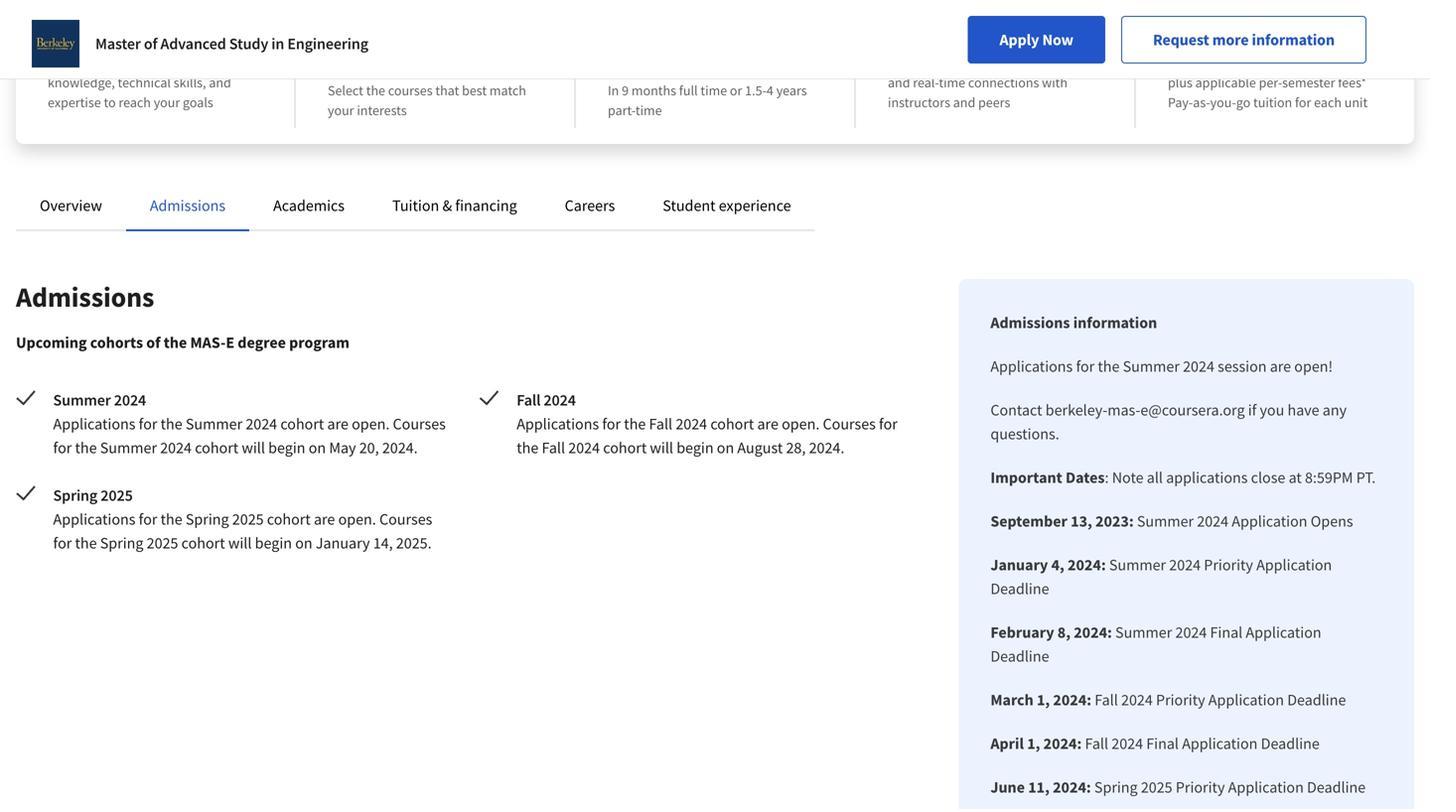 Task type: vqa. For each thing, say whether or not it's contained in the screenshot.
it within the Information technology (IT) infrastructure is what makes it possible for an organization to build and run the technologies that they rely on. It is a set of hardware, software, networks, and processes that support business requirements. The two primary types are traditional and cloud infrastructure. Traditional or on-premises infrastructure is made up of physical devices like servers and data centers. Cloud infrastructure enables users to access those resources via the internet (through a process called virtualization).
no



Task type: locate. For each thing, give the bounding box(es) containing it.
semester
[[1283, 74, 1336, 91]]

x
[[1262, 54, 1268, 72]]

2 vertical spatial priority
[[1176, 778, 1225, 798]]

your down technical
[[154, 93, 180, 111]]

2 horizontal spatial unit
[[1345, 93, 1368, 111]]

and down lecture
[[888, 74, 911, 91]]

0 vertical spatial 1,
[[1037, 691, 1050, 710]]

2 horizontal spatial time
[[939, 74, 966, 91]]

24-
[[726, 26, 752, 51]]

1 2024. from the left
[[382, 438, 418, 458]]

=
[[1319, 54, 1326, 72]]

2024. inside the fall 2024 applications for the fall 2024 cohort are open.  courses for the fall 2024 cohort will begin on august 28, 2024.
[[809, 438, 845, 458]]

pt.
[[1357, 468, 1376, 488]]

1, right april
[[1028, 734, 1041, 754]]

0 horizontal spatial tuition
[[1254, 93, 1293, 111]]

all
[[1147, 468, 1163, 488]]

2025
[[101, 486, 133, 506], [232, 510, 264, 530], [147, 534, 178, 553], [1141, 778, 1173, 798]]

are left open!
[[1270, 357, 1292, 377]]

are inside spring 2025 applications for the spring 2025 cohort are open.  courses for the spring 2025 cohort will begin on january 14, 2025.
[[314, 510, 335, 530]]

on for summer 2024 applications for the summer 2024 cohort are open.  courses for the summer 2024 cohort will begin on may 20, 2024.
[[309, 438, 326, 458]]

applications for fall 2024 applications for the fall 2024 cohort are open.  courses for the fall 2024 cohort will begin on august 28, 2024.
[[517, 414, 599, 434]]

mas-
[[1108, 400, 1141, 420]]

degree right the "e"
[[238, 333, 286, 353]]

spring
[[53, 486, 98, 506], [186, 510, 229, 530], [100, 534, 144, 553], [1095, 778, 1138, 798]]

2024: for april
[[1044, 734, 1082, 754]]

are for spring 2025 applications for the spring 2025 cohort are open.  courses for the spring 2025 cohort will begin on january 14, 2025.
[[314, 510, 335, 530]]

request
[[1153, 30, 1210, 50]]

your
[[123, 26, 161, 51], [691, 54, 730, 79], [154, 93, 180, 111], [328, 101, 354, 119]]

8:59pm
[[1306, 468, 1354, 488]]

2024: for june
[[1053, 778, 1092, 798]]

$42,000 usd total tuition ($1,750 per unit  x  24 units = $42,000), plus applicable per-semester fees* pay-as-you-go tuition for each unit
[[1168, 26, 1381, 111]]

unit inside the complete the 24-unit degree at your own pace in 9 months full time or 1.5-4 years part-time
[[752, 26, 786, 51]]

2024. for 28,
[[809, 438, 845, 458]]

open. for 14,
[[338, 510, 376, 530]]

open!
[[1295, 357, 1334, 377]]

28,
[[786, 438, 806, 458]]

information up units
[[1252, 30, 1335, 50]]

0 vertical spatial information
[[1252, 30, 1335, 50]]

1 vertical spatial final
[[1147, 734, 1179, 754]]

january left 14,
[[316, 534, 370, 553]]

will inside spring 2025 applications for the spring 2025 cohort are open.  courses for the spring 2025 cohort will begin on january 14, 2025.
[[228, 534, 252, 553]]

are up the august
[[758, 414, 779, 434]]

january left 4,
[[991, 555, 1049, 575]]

degree up 9
[[608, 54, 666, 79]]

tuition up $42,000),
[[1321, 26, 1378, 51]]

february
[[991, 623, 1055, 643]]

0 vertical spatial degree
[[608, 54, 666, 79]]

may
[[329, 438, 356, 458]]

8,
[[1058, 623, 1071, 643]]

april
[[991, 734, 1024, 754]]

priority for 2025
[[1176, 778, 1225, 798]]

will inside the fall 2024 applications for the fall 2024 cohort are open.  courses for the fall 2024 cohort will begin on august 28, 2024.
[[650, 438, 674, 458]]

skills,
[[174, 74, 206, 91]]

tuition
[[392, 196, 439, 216]]

your down select
[[328, 101, 354, 119]]

2 vertical spatial unit
[[1345, 93, 1368, 111]]

1 vertical spatial january
[[991, 555, 1049, 575]]

information up applications for the summer 2024 session are open!
[[1074, 313, 1158, 333]]

on left 14,
[[295, 534, 313, 553]]

on left may in the bottom of the page
[[309, 438, 326, 458]]

edge
[[122, 54, 151, 72]]

the inside the complete the 24-unit degree at your own pace in 9 months full time or 1.5-4 years part-time
[[694, 26, 722, 51]]

24
[[1271, 54, 1285, 72]]

at right close on the bottom of the page
[[1289, 468, 1302, 488]]

open. inside the fall 2024 applications for the fall 2024 cohort are open.  courses for the fall 2024 cohort will begin on august 28, 2024.
[[782, 414, 820, 434]]

your up edge
[[123, 26, 161, 51]]

any
[[1323, 400, 1347, 420]]

priority for 2024
[[1156, 691, 1206, 710]]

tuition
[[1321, 26, 1378, 51], [1254, 93, 1293, 111]]

1 horizontal spatial information
[[1252, 30, 1335, 50]]

and inside the advance your career gain cutting-edge engineering knowledge, technical skills, and expertise to reach your goals
[[209, 74, 231, 91]]

degree
[[608, 54, 666, 79], [238, 333, 286, 353]]

on
[[1019, 54, 1034, 72], [309, 438, 326, 458], [717, 438, 734, 458], [295, 534, 313, 553]]

unit up own on the top right of the page
[[752, 26, 786, 51]]

deadline for march 1, 2024: fall  2024  priority application deadline
[[1288, 691, 1347, 710]]

1 horizontal spatial 2024.
[[809, 438, 845, 458]]

deadline for june 11, 2024: spring 2025 priority application deadline
[[1308, 778, 1366, 798]]

applications inside spring 2025 applications for the spring 2025 cohort are open.  courses for the spring 2025 cohort will begin on january 14, 2025.
[[53, 510, 136, 530]]

cohorts
[[90, 333, 143, 353]]

14,
[[373, 534, 393, 553]]

on inside the summer 2024 applications for the summer 2024 cohort are open.  courses for the summer 2024 cohort will begin on may 20, 2024.
[[309, 438, 326, 458]]

in
[[272, 34, 284, 54]]

applicable
[[1196, 74, 1257, 91]]

of
[[144, 34, 157, 54], [146, 333, 160, 353]]

open. inside spring 2025 applications for the spring 2025 cohort are open.  courses for the spring 2025 cohort will begin on january 14, 2025.
[[338, 510, 376, 530]]

1, right march
[[1037, 691, 1050, 710]]

best
[[462, 81, 487, 99]]

at up full
[[670, 54, 687, 79]]

2024: up 11, on the right bottom of the page
[[1044, 734, 1082, 754]]

final down summer 2024 priority application deadline
[[1211, 623, 1243, 643]]

units
[[1287, 54, 1316, 72]]

cohort
[[281, 414, 324, 434], [711, 414, 754, 434], [195, 438, 239, 458], [603, 438, 647, 458], [267, 510, 311, 530], [181, 534, 225, 553]]

on inside the fall 2024 applications for the fall 2024 cohort are open.  courses for the fall 2024 cohort will begin on august 28, 2024.
[[717, 438, 734, 458]]

open. up 14,
[[338, 510, 376, 530]]

videos,
[[935, 54, 976, 72]]

pay-
[[1168, 93, 1194, 111]]

open. up 20,
[[352, 414, 390, 434]]

2024: for february
[[1074, 623, 1113, 643]]

application
[[1232, 512, 1308, 532], [1257, 555, 1333, 575], [1246, 623, 1322, 643], [1209, 691, 1285, 710], [1182, 734, 1258, 754], [1229, 778, 1304, 798]]

begin
[[268, 438, 306, 458], [677, 438, 714, 458], [255, 534, 292, 553]]

courses for applications for the fall 2024 cohort are open.  courses for the fall 2024 cohort will begin on august 28, 2024.
[[823, 414, 876, 434]]

2 2024. from the left
[[809, 438, 845, 458]]

will inside the summer 2024 applications for the summer 2024 cohort are open.  courses for the summer 2024 cohort will begin on may 20, 2024.
[[242, 438, 265, 458]]

are up may in the bottom of the page
[[327, 414, 349, 434]]

0 vertical spatial final
[[1211, 623, 1243, 643]]

and left peers
[[954, 93, 976, 111]]

0 horizontal spatial unit
[[752, 26, 786, 51]]

0 vertical spatial priority
[[1204, 555, 1254, 575]]

priority down april 1, 2024: fall  2024 final application deadline
[[1176, 778, 1225, 798]]

open. inside the summer 2024 applications for the summer 2024 cohort are open.  courses for the summer 2024 cohort will begin on may 20, 2024.
[[352, 414, 390, 434]]

applications inside the summer 2024 applications for the summer 2024 cohort are open.  courses for the summer 2024 cohort will begin on may 20, 2024.
[[53, 414, 136, 434]]

0 horizontal spatial january
[[316, 534, 370, 553]]

engineering
[[287, 34, 369, 54]]

unit left x
[[1236, 54, 1259, 72]]

1 vertical spatial 1,
[[1028, 734, 1041, 754]]

tuition down per-
[[1254, 93, 1293, 111]]

2024: right march
[[1054, 691, 1092, 710]]

in
[[608, 81, 619, 99]]

2024 inside summer 2024 priority application deadline
[[1170, 555, 1201, 575]]

courses for applications for the spring 2025 cohort are open.  courses for the spring 2025 cohort will begin on january 14, 2025.
[[380, 510, 433, 530]]

mas-
[[190, 333, 226, 353]]

0 horizontal spatial at
[[670, 54, 687, 79]]

on inside 100% online learning lecture videos, hands-on projects, and real-time connections with instructors and peers
[[1019, 54, 1034, 72]]

time down videos,
[[939, 74, 966, 91]]

courses inside the summer 2024 applications for the summer 2024 cohort are open.  courses for the summer 2024 cohort will begin on may 20, 2024.
[[393, 414, 446, 434]]

0 vertical spatial unit
[[752, 26, 786, 51]]

1 vertical spatial degree
[[238, 333, 286, 353]]

0 vertical spatial january
[[316, 534, 370, 553]]

0 vertical spatial of
[[144, 34, 157, 54]]

2024. right 28,
[[809, 438, 845, 458]]

are inside the fall 2024 applications for the fall 2024 cohort are open.  courses for the fall 2024 cohort will begin on august 28, 2024.
[[758, 414, 779, 434]]

begin inside the summer 2024 applications for the summer 2024 cohort are open.  courses for the summer 2024 cohort will begin on may 20, 2024.
[[268, 438, 306, 458]]

from
[[380, 26, 420, 51]]

priority
[[1204, 555, 1254, 575], [1156, 691, 1206, 710], [1176, 778, 1225, 798]]

courses inside spring 2025 applications for the spring 2025 cohort are open.  courses for the spring 2025 cohort will begin on january 14, 2025.
[[380, 510, 433, 530]]

upcoming cohorts of the mas-e degree program
[[16, 333, 350, 353]]

2024. right 20,
[[382, 438, 418, 458]]

of right cohorts
[[146, 333, 160, 353]]

on left the august
[[717, 438, 734, 458]]

0 horizontal spatial time
[[636, 101, 662, 119]]

are for summer 2024 applications for the summer 2024 cohort are open.  courses for the summer 2024 cohort will begin on may 20, 2024.
[[327, 414, 349, 434]]

1 horizontal spatial unit
[[1236, 54, 1259, 72]]

careers link
[[565, 196, 615, 216]]

final
[[1211, 623, 1243, 643], [1147, 734, 1179, 754]]

time
[[939, 74, 966, 91], [701, 81, 727, 99], [636, 101, 662, 119]]

total
[[1278, 26, 1317, 51]]

priority up april 1, 2024: fall  2024 final application deadline
[[1156, 691, 1206, 710]]

time left or
[[701, 81, 727, 99]]

september
[[991, 512, 1068, 532]]

1 horizontal spatial degree
[[608, 54, 666, 79]]

overview link
[[40, 196, 102, 216]]

on down apply
[[1019, 54, 1034, 72]]

top-
[[424, 26, 459, 51]]

and up goals
[[209, 74, 231, 91]]

apply now button
[[968, 16, 1106, 64]]

$42,000
[[1168, 26, 1234, 51]]

1 vertical spatial of
[[146, 333, 160, 353]]

20,
[[359, 438, 379, 458]]

gain
[[48, 54, 74, 72]]

are down may in the bottom of the page
[[314, 510, 335, 530]]

your up full
[[691, 54, 730, 79]]

1 horizontal spatial final
[[1211, 623, 1243, 643]]

2024: right 11, on the right bottom of the page
[[1053, 778, 1092, 798]]

fall
[[517, 390, 541, 410], [649, 414, 673, 434], [542, 438, 565, 458], [1095, 691, 1119, 710], [1085, 734, 1109, 754]]

2024: right 4,
[[1068, 555, 1106, 575]]

years
[[777, 81, 807, 99]]

1 vertical spatial priority
[[1156, 691, 1206, 710]]

0 horizontal spatial final
[[1147, 734, 1179, 754]]

advance your career gain cutting-edge engineering knowledge, technical skills, and expertise to reach your goals
[[48, 26, 231, 111]]

are inside the summer 2024 applications for the summer 2024 cohort are open.  courses for the summer 2024 cohort will begin on may 20, 2024.
[[327, 414, 349, 434]]

2024. for 20,
[[382, 438, 418, 458]]

courses
[[388, 81, 433, 99]]

open. up 28,
[[782, 414, 820, 434]]

0 vertical spatial tuition
[[1321, 26, 1378, 51]]

deadline
[[991, 579, 1050, 599], [991, 647, 1050, 667], [1288, 691, 1347, 710], [1261, 734, 1320, 754], [1308, 778, 1366, 798]]

begin for fall
[[677, 438, 714, 458]]

1 vertical spatial information
[[1074, 313, 1158, 333]]

unit down fees*
[[1345, 93, 1368, 111]]

applications for the summer 2024 session are open!
[[991, 357, 1334, 377]]

0 horizontal spatial and
[[209, 74, 231, 91]]

0 horizontal spatial 2024.
[[382, 438, 418, 458]]

1 horizontal spatial at
[[1289, 468, 1302, 488]]

on inside spring 2025 applications for the spring 2025 cohort are open.  courses for the spring 2025 cohort will begin on january 14, 2025.
[[295, 534, 313, 553]]

begin inside the fall 2024 applications for the fall 2024 cohort are open.  courses for the fall 2024 cohort will begin on august 28, 2024.
[[677, 438, 714, 458]]

2024. inside the summer 2024 applications for the summer 2024 cohort are open.  courses for the summer 2024 cohort will begin on may 20, 2024.
[[382, 438, 418, 458]]

final down march 1, 2024: fall  2024  priority application deadline
[[1147, 734, 1179, 754]]

if
[[1249, 400, 1257, 420]]

time down months
[[636, 101, 662, 119]]

student
[[663, 196, 716, 216]]

priority down september 13, 2023: summer 2024 application opens
[[1204, 555, 1254, 575]]

applications inside the fall 2024 applications for the fall 2024 cohort are open.  courses for the fall 2024 cohort will begin on august 28, 2024.
[[517, 414, 599, 434]]

9
[[622, 81, 629, 99]]

0 vertical spatial at
[[670, 54, 687, 79]]

courses inside the fall 2024 applications for the fall 2024 cohort are open.  courses for the fall 2024 cohort will begin on august 28, 2024.
[[823, 414, 876, 434]]

begin inside spring 2025 applications for the spring 2025 cohort are open.  courses for the spring 2025 cohort will begin on january 14, 2025.
[[255, 534, 292, 553]]

2024: right 8,
[[1074, 623, 1113, 643]]

1 vertical spatial at
[[1289, 468, 1302, 488]]

june
[[991, 778, 1025, 798]]

deadline for april 1, 2024: fall  2024 final application deadline
[[1261, 734, 1320, 754]]

will for fall
[[650, 438, 674, 458]]

deadline inside summer 2024 priority application deadline
[[991, 579, 1050, 599]]

of right master at the top left of page
[[144, 34, 157, 54]]

student experience link
[[663, 196, 791, 216]]

open. for 28,
[[782, 414, 820, 434]]

september 13, 2023: summer 2024 application opens
[[991, 512, 1354, 532]]

2 horizontal spatial and
[[954, 93, 976, 111]]



Task type: describe. For each thing, give the bounding box(es) containing it.
1.5-
[[745, 81, 767, 99]]

projects,
[[1037, 54, 1087, 72]]

advanced
[[160, 34, 226, 54]]

overview
[[40, 196, 102, 216]]

technical
[[118, 74, 171, 91]]

expertise
[[48, 93, 101, 111]]

match
[[490, 81, 526, 99]]

careers
[[565, 196, 615, 216]]

1 vertical spatial tuition
[[1254, 93, 1293, 111]]

2024: for march
[[1054, 691, 1092, 710]]

13,
[[1071, 512, 1093, 532]]

master
[[95, 34, 141, 54]]

financing
[[455, 196, 517, 216]]

tuition & financing
[[392, 196, 517, 216]]

&
[[443, 196, 452, 216]]

february 8, 2024:
[[991, 623, 1113, 643]]

reach
[[119, 93, 151, 111]]

1 horizontal spatial time
[[701, 81, 727, 99]]

hands-
[[979, 54, 1019, 72]]

application inside summer 2024 priority application deadline
[[1257, 555, 1333, 575]]

questions.
[[991, 424, 1060, 444]]

lecture
[[888, 54, 932, 72]]

0 horizontal spatial degree
[[238, 333, 286, 353]]

contact berkeley-mas-e@coursera.org if you have any questions.
[[991, 400, 1347, 444]]

experience
[[719, 196, 791, 216]]

0 horizontal spatial information
[[1074, 313, 1158, 333]]

own
[[733, 54, 770, 79]]

2024 inside summer 2024 final application deadline
[[1176, 623, 1207, 643]]

apply now
[[1000, 30, 1074, 50]]

spring 2025 applications for the spring 2025 cohort are open.  courses for the spring 2025 cohort will begin on january 14, 2025.
[[53, 486, 433, 553]]

have
[[1288, 400, 1320, 420]]

begin for summer
[[268, 438, 306, 458]]

1 horizontal spatial and
[[888, 74, 911, 91]]

goals
[[183, 93, 213, 111]]

100%
[[888, 26, 935, 51]]

program
[[289, 333, 350, 353]]

complete the 24-unit degree at your own pace in 9 months full time or 1.5-4 years part-time
[[608, 26, 813, 119]]

summer 2024 final application deadline
[[991, 623, 1322, 667]]

($1,750
[[1168, 54, 1211, 72]]

11,
[[1029, 778, 1050, 798]]

or
[[730, 81, 743, 99]]

note
[[1112, 468, 1144, 488]]

application inside summer 2024 final application deadline
[[1246, 623, 1322, 643]]

at inside the complete the 24-unit degree at your own pace in 9 months full time or 1.5-4 years part-time
[[670, 54, 687, 79]]

deadline inside summer 2024 final application deadline
[[991, 647, 1050, 667]]

instructors
[[888, 93, 951, 111]]

e
[[226, 333, 235, 353]]

your inside the learn from top-tier, world-renowned faculty select the courses that best match your interests
[[328, 101, 354, 119]]

summer inside summer 2024 priority application deadline
[[1110, 555, 1167, 575]]

master of advanced study in engineering
[[95, 34, 369, 54]]

uc berkeley college of engineering logo image
[[32, 20, 79, 68]]

important
[[991, 468, 1063, 488]]

as-
[[1194, 93, 1211, 111]]

knowledge,
[[48, 74, 115, 91]]

time inside 100% online learning lecture videos, hands-on projects, and real-time connections with instructors and peers
[[939, 74, 966, 91]]

1 vertical spatial unit
[[1236, 54, 1259, 72]]

tuition & financing link
[[392, 196, 517, 216]]

on for spring 2025 applications for the spring 2025 cohort are open.  courses for the spring 2025 cohort will begin on january 14, 2025.
[[295, 534, 313, 553]]

opens
[[1311, 512, 1354, 532]]

april 1, 2024: fall  2024 final application deadline
[[991, 734, 1320, 754]]

:
[[1105, 468, 1109, 488]]

for inside $42,000 usd total tuition ($1,750 per unit  x  24 units = $42,000), plus applicable per-semester fees* pay-as-you-go tuition for each unit
[[1296, 93, 1312, 111]]

cutting-
[[77, 54, 123, 72]]

applications for spring 2025 applications for the spring 2025 cohort are open.  courses for the spring 2025 cohort will begin on january 14, 2025.
[[53, 510, 136, 530]]

study
[[229, 34, 268, 54]]

per
[[1213, 54, 1233, 72]]

1, for march
[[1037, 691, 1050, 710]]

your inside the complete the 24-unit degree at your own pace in 9 months full time or 1.5-4 years part-time
[[691, 54, 730, 79]]

begin for spring
[[255, 534, 292, 553]]

applications for summer 2024 applications for the summer 2024 cohort are open.  courses for the summer 2024 cohort will begin on may 20, 2024.
[[53, 414, 136, 434]]

renowned
[[383, 54, 469, 79]]

2023:
[[1096, 512, 1134, 532]]

upcoming
[[16, 333, 87, 353]]

priority inside summer 2024 priority application deadline
[[1204, 555, 1254, 575]]

fees*
[[1339, 74, 1367, 91]]

dates
[[1066, 468, 1105, 488]]

information inside "request more information" button
[[1252, 30, 1335, 50]]

complete
[[608, 26, 690, 51]]

tier,
[[459, 26, 492, 51]]

2025.
[[396, 534, 432, 553]]

close
[[1252, 468, 1286, 488]]

admissions information
[[991, 313, 1158, 333]]

part-
[[608, 101, 636, 119]]

degree inside the complete the 24-unit degree at your own pace in 9 months full time or 1.5-4 years part-time
[[608, 54, 666, 79]]

request more information button
[[1122, 16, 1367, 64]]

january inside spring 2025 applications for the spring 2025 cohort are open.  courses for the spring 2025 cohort will begin on january 14, 2025.
[[316, 534, 370, 553]]

2024: for january
[[1068, 555, 1106, 575]]

contact
[[991, 400, 1043, 420]]

january 4, 2024:
[[991, 555, 1106, 575]]

august
[[738, 438, 783, 458]]

to
[[104, 93, 116, 111]]

full
[[679, 81, 698, 99]]

4
[[767, 81, 774, 99]]

june 11, 2024: spring 2025 priority application deadline
[[991, 778, 1366, 798]]

$42,000),
[[1329, 54, 1381, 72]]

courses for applications for the summer 2024 cohort are open.  courses for the summer 2024 cohort will begin on may 20, 2024.
[[393, 414, 446, 434]]

learning
[[996, 26, 1066, 51]]

usd
[[1238, 26, 1274, 51]]

interests
[[357, 101, 407, 119]]

summer 2024 priority application deadline
[[991, 555, 1333, 599]]

march
[[991, 691, 1034, 710]]

per-
[[1259, 74, 1283, 91]]

student experience
[[663, 196, 791, 216]]

are for fall 2024 applications for the fall 2024 cohort are open.  courses for the fall 2024 cohort will begin on august 28, 2024.
[[758, 414, 779, 434]]

final inside summer 2024 final application deadline
[[1211, 623, 1243, 643]]

request more information
[[1153, 30, 1335, 50]]

open. for 20,
[[352, 414, 390, 434]]

1, for april
[[1028, 734, 1041, 754]]

each
[[1315, 93, 1342, 111]]

real-
[[913, 74, 939, 91]]

faculty
[[473, 54, 531, 79]]

will for summer
[[242, 438, 265, 458]]

will for spring
[[228, 534, 252, 553]]

summer inside summer 2024 final application deadline
[[1116, 623, 1173, 643]]

applications
[[1167, 468, 1248, 488]]

on for fall 2024 applications for the fall 2024 cohort are open.  courses for the fall 2024 cohort will begin on august 28, 2024.
[[717, 438, 734, 458]]

1 horizontal spatial tuition
[[1321, 26, 1378, 51]]

world-
[[328, 54, 383, 79]]

academics link
[[273, 196, 345, 216]]

peers
[[979, 93, 1011, 111]]

1 horizontal spatial january
[[991, 555, 1049, 575]]

the inside the learn from top-tier, world-renowned faculty select the courses that best match your interests
[[366, 81, 386, 99]]

you
[[1260, 400, 1285, 420]]



